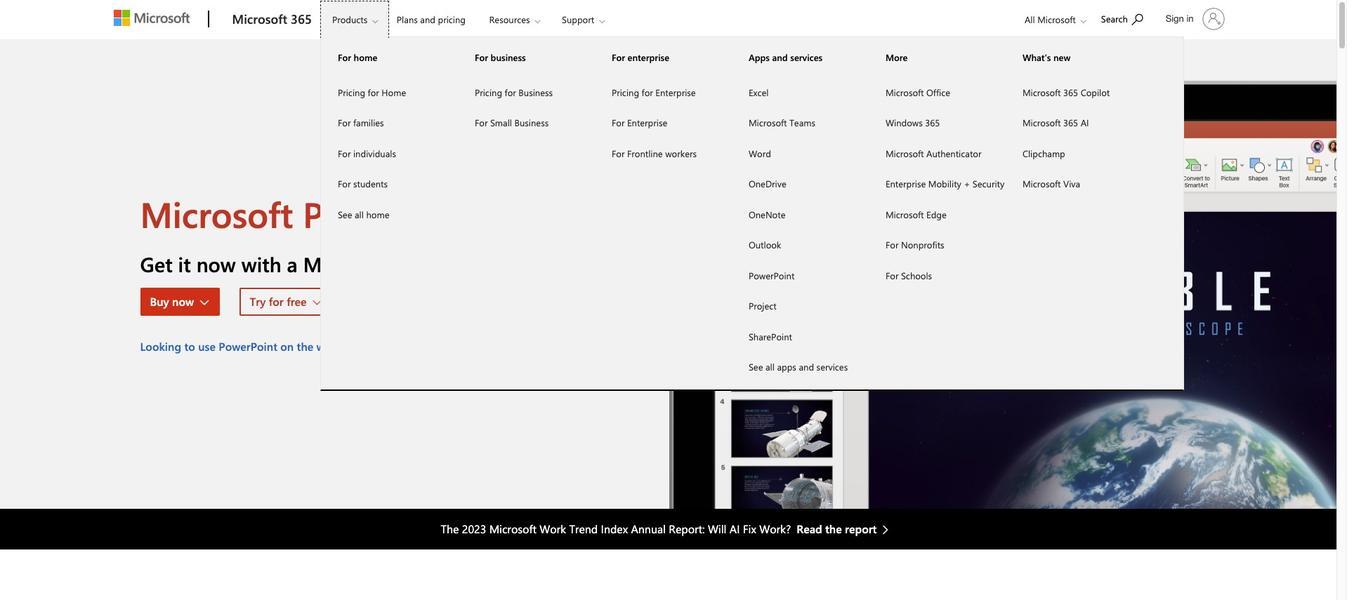 Task type: locate. For each thing, give the bounding box(es) containing it.
services
[[791, 51, 823, 63], [817, 361, 848, 373]]

sharepoint link
[[732, 321, 869, 352]]

0 vertical spatial all
[[355, 208, 364, 220]]

0 horizontal spatial ai
[[730, 522, 740, 537]]

and inside "link"
[[420, 13, 436, 25]]

pricing up small
[[475, 86, 502, 98]]

0 vertical spatial see
[[338, 208, 352, 220]]

1 vertical spatial and
[[773, 51, 788, 63]]

1 horizontal spatial pricing
[[475, 86, 502, 98]]

search button
[[1095, 2, 1150, 34]]

1 horizontal spatial ai
[[1081, 117, 1090, 129]]

in
[[1187, 13, 1194, 24], [371, 339, 381, 354]]

0 vertical spatial business
[[519, 86, 553, 98]]

work?
[[760, 522, 791, 537]]

enterprise
[[628, 51, 670, 63]]

pricing up for enterprise
[[612, 86, 639, 98]]

enterprise inside the more element
[[886, 178, 926, 190]]

ai left fix
[[730, 522, 740, 537]]

1 horizontal spatial all
[[766, 361, 775, 373]]

workers
[[666, 147, 697, 159]]

powerpoint left on
[[219, 339, 278, 354]]

2 horizontal spatial pricing
[[612, 86, 639, 98]]

1 vertical spatial now
[[172, 294, 194, 309]]

ai down microsoft 365 copilot link
[[1081, 117, 1090, 129]]

0 vertical spatial enterprise
[[656, 86, 696, 98]]

1 horizontal spatial and
[[773, 51, 788, 63]]

all for apps
[[766, 361, 775, 373]]

for inside 'element'
[[642, 86, 653, 98]]

and inside heading
[[773, 51, 788, 63]]

home up pricing for home
[[354, 51, 378, 63]]

microsoft inside microsoft office link
[[886, 86, 924, 98]]

word
[[749, 147, 771, 159]]

1 horizontal spatial powerpoint
[[303, 190, 487, 238]]

for
[[338, 51, 351, 63], [475, 51, 488, 63], [612, 51, 625, 63], [338, 117, 351, 129], [475, 117, 488, 129], [612, 117, 625, 129], [338, 147, 351, 159], [612, 147, 625, 159], [338, 178, 351, 190], [886, 239, 899, 251], [886, 269, 899, 281]]

for home element
[[321, 76, 458, 230]]

microsoft inside all microsoft dropdown button
[[1038, 13, 1076, 25]]

for left small
[[475, 117, 488, 129]]

0 horizontal spatial pricing
[[338, 86, 365, 98]]

1 vertical spatial home
[[366, 208, 390, 220]]

0 vertical spatial now
[[196, 251, 236, 278]]

microsoft edge link
[[869, 199, 1006, 230]]

0 vertical spatial services
[[791, 51, 823, 63]]

365 inside the more element
[[926, 117, 940, 129]]

365 right windows
[[926, 117, 940, 129]]

pricing inside for business element
[[475, 86, 502, 98]]

enterprise up frontline
[[627, 117, 668, 129]]

for students
[[338, 178, 388, 190]]

microsoft inside microsoft authenticator "link"
[[886, 147, 924, 159]]

for inside "for home" heading
[[338, 51, 351, 63]]

for families
[[338, 117, 384, 129]]

all microsoft button
[[1014, 1, 1094, 38]]

services inside see all apps and services link
[[817, 361, 848, 373]]

see all apps and services link
[[732, 352, 869, 383]]

subscription.
[[437, 251, 556, 278]]

365
[[291, 11, 312, 27], [1064, 86, 1079, 98], [926, 117, 940, 129], [1064, 117, 1079, 129], [398, 251, 432, 278]]

sharepoint
[[749, 331, 793, 343]]

1 vertical spatial the
[[826, 522, 842, 537]]

ai inside microsoft 365 ai link
[[1081, 117, 1090, 129]]

for for for frontline workers
[[612, 147, 625, 159]]

enterprise mobility + security
[[886, 178, 1005, 190]]

read the report link
[[797, 521, 896, 538]]

services inside apps and services heading
[[791, 51, 823, 63]]

for for for enterprise
[[612, 51, 625, 63]]

for inside for business heading
[[475, 51, 488, 63]]

for inside for families link
[[338, 117, 351, 129]]

2 pricing from the left
[[475, 86, 502, 98]]

pricing for pricing for enterprise
[[612, 86, 639, 98]]

microsoft office
[[886, 86, 951, 98]]

individuals
[[353, 147, 396, 159]]

report
[[845, 522, 877, 537]]

for enterprise
[[612, 117, 668, 129]]

powerpoint
[[303, 190, 487, 238], [749, 269, 795, 281], [219, 339, 278, 354]]

0 horizontal spatial sign
[[346, 339, 368, 354]]

for up "for small business" at left
[[505, 86, 516, 98]]

microsoft 365 ai link
[[1006, 108, 1143, 138]]

for inside for students 'link'
[[338, 178, 351, 190]]

will
[[708, 522, 727, 537]]

all
[[355, 208, 364, 220], [766, 361, 775, 373]]

business up for small business link
[[519, 86, 553, 98]]

ai
[[1081, 117, 1090, 129], [730, 522, 740, 537]]

business right small
[[515, 117, 549, 129]]

microsoft inside microsoft 365 ai link
[[1023, 117, 1061, 129]]

trend
[[569, 522, 598, 537]]

microsoft for microsoft authenticator
[[886, 147, 924, 159]]

all inside apps and services element
[[766, 361, 775, 373]]

home down the students
[[366, 208, 390, 220]]

all down for students
[[355, 208, 364, 220]]

microsoft inside the microsoft 365 link
[[232, 11, 287, 27]]

3 pricing from the left
[[612, 86, 639, 98]]

pricing for pricing for home
[[338, 86, 365, 98]]

365 left products
[[291, 11, 312, 27]]

pricing inside for home element
[[338, 86, 365, 98]]

microsoft for microsoft powerpoint
[[140, 190, 293, 238]]

pricing
[[338, 86, 365, 98], [475, 86, 502, 98], [612, 86, 639, 98]]

1 horizontal spatial now
[[196, 251, 236, 278]]

2 vertical spatial powerpoint
[[219, 339, 278, 354]]

for for for students
[[338, 178, 351, 190]]

sign right web? on the bottom left of the page
[[346, 339, 368, 354]]

for inside for frontline workers link
[[612, 147, 625, 159]]

for enterprise element
[[595, 76, 732, 169]]

see inside apps and services element
[[749, 361, 763, 373]]

microsoft teams
[[749, 117, 816, 129]]

what's new heading
[[1006, 38, 1143, 77]]

Search search field
[[1095, 2, 1158, 34]]

for
[[368, 86, 379, 98], [505, 86, 516, 98], [642, 86, 653, 98], [269, 294, 284, 309]]

web?
[[317, 339, 343, 354]]

for for for individuals
[[338, 147, 351, 159]]

services down sharepoint link
[[817, 361, 848, 373]]

enterprise up microsoft edge
[[886, 178, 926, 190]]

now right it
[[196, 251, 236, 278]]

all for home
[[355, 208, 364, 220]]

sign in link
[[1158, 2, 1231, 36]]

enterprise
[[656, 86, 696, 98], [627, 117, 668, 129], [886, 178, 926, 190]]

for up for enterprise
[[642, 86, 653, 98]]

2 vertical spatial enterprise
[[886, 178, 926, 190]]

onedrive link
[[732, 169, 869, 199]]

for left nonprofits
[[886, 239, 899, 251]]

microsoft for microsoft edge
[[886, 208, 924, 220]]

1 pricing from the left
[[338, 86, 365, 98]]

0 horizontal spatial all
[[355, 208, 364, 220]]

microsoft for microsoft 365
[[232, 11, 287, 27]]

buy now
[[150, 294, 194, 309]]

for inside "for individuals" link
[[338, 147, 351, 159]]

sign right search search field
[[1166, 13, 1185, 24]]

the
[[297, 339, 314, 354], [826, 522, 842, 537]]

powerpoint down the students
[[303, 190, 487, 238]]

in right search search field
[[1187, 13, 1194, 24]]

0 horizontal spatial now
[[172, 294, 194, 309]]

1 vertical spatial powerpoint
[[749, 269, 795, 281]]

microsoft edge
[[886, 208, 947, 220]]

apps and services heading
[[732, 38, 869, 77]]

for business
[[475, 51, 526, 63]]

new
[[1054, 51, 1071, 63]]

onedrive
[[749, 178, 787, 190]]

+
[[964, 178, 971, 190]]

1 horizontal spatial in
[[1187, 13, 1194, 24]]

see all apps and services
[[749, 361, 848, 373]]

1 vertical spatial all
[[766, 361, 775, 373]]

0 vertical spatial home
[[354, 51, 378, 63]]

2 horizontal spatial and
[[799, 361, 814, 373]]

microsoft teams link
[[732, 108, 869, 138]]

pricing inside for enterprise 'element'
[[612, 86, 639, 98]]

see inside for home element
[[338, 208, 352, 220]]

enterprise up for enterprise link
[[656, 86, 696, 98]]

365 down microsoft 365 copilot link
[[1064, 117, 1079, 129]]

0 vertical spatial and
[[420, 13, 436, 25]]

for schools link
[[869, 260, 1006, 291]]

0 vertical spatial sign
[[1166, 13, 1185, 24]]

and for apps
[[773, 51, 788, 63]]

1 vertical spatial see
[[749, 361, 763, 373]]

0 horizontal spatial the
[[297, 339, 314, 354]]

0 vertical spatial ai
[[1081, 117, 1090, 129]]

plans
[[397, 13, 418, 25]]

teams
[[790, 117, 816, 129]]

microsoft 365 ai
[[1023, 117, 1090, 129]]

1 vertical spatial business
[[515, 117, 549, 129]]

for inside for enterprise link
[[612, 117, 625, 129]]

for left the students
[[338, 178, 351, 190]]

all microsoft
[[1025, 13, 1076, 25]]

365 for windows 365
[[926, 117, 940, 129]]

1 vertical spatial sign
[[346, 339, 368, 354]]

looking to use powerpoint on the web? sign in link
[[140, 339, 400, 356]]

for left business
[[475, 51, 488, 63]]

for for for enterprise
[[612, 117, 625, 129]]

use
[[198, 339, 216, 354]]

what's new element
[[1006, 76, 1143, 199]]

for inside for schools link
[[886, 269, 899, 281]]

microsoft inside microsoft edge link
[[886, 208, 924, 220]]

looking
[[140, 339, 181, 354]]

for inside dropdown button
[[269, 294, 284, 309]]

index
[[601, 522, 628, 537]]

small
[[490, 117, 512, 129]]

for inside for nonprofits "link"
[[886, 239, 899, 251]]

home inside heading
[[354, 51, 378, 63]]

for inside for small business link
[[475, 117, 488, 129]]

see left apps
[[749, 361, 763, 373]]

1 vertical spatial services
[[817, 361, 848, 373]]

frontline
[[627, 147, 663, 159]]

365 for microsoft 365 copilot
[[1064, 86, 1079, 98]]

see for see all home
[[338, 208, 352, 220]]

2 horizontal spatial powerpoint
[[749, 269, 795, 281]]

onenote
[[749, 208, 786, 220]]

microsoft for microsoft teams
[[749, 117, 787, 129]]

pricing for home link
[[321, 77, 458, 108]]

microsoft authenticator
[[886, 147, 982, 159]]

for down products
[[338, 51, 351, 63]]

the right read
[[826, 522, 842, 537]]

plans and pricing link
[[391, 1, 472, 34]]

all inside for home element
[[355, 208, 364, 220]]

now
[[196, 251, 236, 278], [172, 294, 194, 309]]

microsoft authenticator link
[[869, 138, 1006, 169]]

microsoft 365 link
[[225, 1, 319, 39]]

365 for microsoft 365
[[291, 11, 312, 27]]

1 vertical spatial in
[[371, 339, 381, 354]]

for down pricing for enterprise
[[612, 117, 625, 129]]

for right try
[[269, 294, 284, 309]]

report:
[[669, 522, 705, 537]]

for left schools
[[886, 269, 899, 281]]

for left frontline
[[612, 147, 625, 159]]

to
[[184, 339, 195, 354]]

0 horizontal spatial powerpoint
[[219, 339, 278, 354]]

for for for business
[[475, 51, 488, 63]]

microsoft inside microsoft viva 'link'
[[1023, 178, 1061, 190]]

powerpoint inside powerpoint link
[[749, 269, 795, 281]]

0 horizontal spatial in
[[371, 339, 381, 354]]

in right web? on the bottom left of the page
[[371, 339, 381, 354]]

365 left 'copilot'
[[1064, 86, 1079, 98]]

2 vertical spatial and
[[799, 361, 814, 373]]

0 vertical spatial the
[[297, 339, 314, 354]]

clipchamp
[[1023, 147, 1066, 159]]

microsoft inside microsoft 365 copilot link
[[1023, 86, 1061, 98]]

see down for students
[[338, 208, 352, 220]]

the right on
[[297, 339, 314, 354]]

project
[[749, 300, 777, 312]]

for left home
[[368, 86, 379, 98]]

0 horizontal spatial and
[[420, 13, 436, 25]]

services up excel link
[[791, 51, 823, 63]]

pricing for pricing for business
[[475, 86, 502, 98]]

pricing up for families
[[338, 86, 365, 98]]

excel link
[[732, 77, 869, 108]]

for left individuals
[[338, 147, 351, 159]]

1 horizontal spatial see
[[749, 361, 763, 373]]

office
[[927, 86, 951, 98]]

0 horizontal spatial see
[[338, 208, 352, 220]]

for left the families
[[338, 117, 351, 129]]

for left enterprise
[[612, 51, 625, 63]]

all left apps
[[766, 361, 775, 373]]

families
[[353, 117, 384, 129]]

0 vertical spatial in
[[1187, 13, 1194, 24]]

for for for families
[[338, 117, 351, 129]]

powerpoint inside looking to use powerpoint on the web? sign in link
[[219, 339, 278, 354]]

for enterprise heading
[[595, 38, 732, 77]]

pricing for business link
[[458, 77, 595, 108]]

microsoft inside 'microsoft teams' link
[[749, 117, 787, 129]]

resources
[[489, 13, 530, 25]]

powerpoint down outlook
[[749, 269, 795, 281]]

1 vertical spatial ai
[[730, 522, 740, 537]]

read
[[797, 522, 823, 537]]

free
[[287, 294, 307, 309]]

for inside for enterprise heading
[[612, 51, 625, 63]]

now right buy
[[172, 294, 194, 309]]

the 2023 microsoft work trend index annual report: will ai fix work? read the report
[[441, 522, 877, 537]]

now inside dropdown button
[[172, 294, 194, 309]]

for small business link
[[458, 108, 595, 138]]

1 horizontal spatial the
[[826, 522, 842, 537]]



Task type: describe. For each thing, give the bounding box(es) containing it.
clipchamp link
[[1006, 138, 1143, 169]]

apps
[[778, 361, 797, 373]]

students
[[353, 178, 388, 190]]

project link
[[732, 291, 869, 321]]

business
[[491, 51, 526, 63]]

for home
[[338, 51, 378, 63]]

pricing for enterprise link
[[595, 77, 732, 108]]

for frontline workers link
[[595, 138, 732, 169]]

support
[[562, 13, 595, 25]]

on
[[281, 339, 294, 354]]

pricing
[[438, 13, 466, 25]]

get it now with a microsoft 365 subscription.
[[140, 251, 556, 278]]

windows 365
[[886, 117, 940, 129]]

sign in
[[1166, 13, 1194, 24]]

for nonprofits
[[886, 239, 945, 251]]

365 down see all home link
[[398, 251, 432, 278]]

the
[[441, 522, 459, 537]]

windows 365 link
[[869, 108, 1006, 138]]

viva
[[1064, 178, 1081, 190]]

apps
[[749, 51, 770, 63]]

for for for home
[[338, 51, 351, 63]]

fix
[[743, 522, 757, 537]]

support button
[[550, 1, 616, 38]]

business for for small business
[[515, 117, 549, 129]]

security
[[973, 178, 1005, 190]]

0 vertical spatial powerpoint
[[303, 190, 487, 238]]

microsoft for microsoft 365 ai
[[1023, 117, 1061, 129]]

more element
[[869, 76, 1006, 291]]

device screen showing a presentation open in powerpoint image
[[669, 39, 1337, 509]]

home
[[382, 86, 406, 98]]

what's
[[1023, 51, 1052, 63]]

buy now button
[[140, 288, 220, 316]]

what's new
[[1023, 51, 1071, 63]]

microsoft powerpoint
[[140, 190, 487, 238]]

for small business
[[475, 117, 549, 129]]

with
[[242, 251, 282, 278]]

more heading
[[869, 38, 1006, 77]]

microsoft viva
[[1023, 178, 1081, 190]]

for home heading
[[321, 38, 458, 77]]

pricing for home
[[338, 86, 406, 98]]

plans and pricing
[[397, 13, 466, 25]]

apps and services
[[749, 51, 823, 63]]

for for enterprise
[[642, 86, 653, 98]]

powerpoint link
[[732, 260, 869, 291]]

edge
[[927, 208, 947, 220]]

2023
[[462, 522, 486, 537]]

try for free button
[[240, 288, 333, 316]]

microsoft 365
[[232, 11, 312, 27]]

microsoft image
[[113, 10, 189, 26]]

for for for schools
[[886, 269, 899, 281]]

nonprofits
[[902, 239, 945, 251]]

pricing for business
[[475, 86, 553, 98]]

microsoft viva link
[[1006, 169, 1143, 199]]

for for business
[[505, 86, 516, 98]]

windows
[[886, 117, 923, 129]]

outlook link
[[732, 230, 869, 260]]

search
[[1102, 13, 1129, 25]]

outlook
[[749, 239, 782, 251]]

microsoft for microsoft 365 copilot
[[1023, 86, 1061, 98]]

pricing for enterprise
[[612, 86, 696, 98]]

see all home
[[338, 208, 390, 220]]

for enterprise link
[[595, 108, 732, 138]]

for students link
[[321, 169, 458, 199]]

get
[[140, 251, 173, 278]]

for frontline workers
[[612, 147, 697, 159]]

for nonprofits link
[[869, 230, 1006, 260]]

business for pricing for business
[[519, 86, 553, 98]]

for for home
[[368, 86, 379, 98]]

365 for microsoft 365 ai
[[1064, 117, 1079, 129]]

microsoft 365 copilot link
[[1006, 77, 1143, 108]]

all
[[1025, 13, 1036, 25]]

1 vertical spatial enterprise
[[627, 117, 668, 129]]

for business heading
[[458, 38, 595, 77]]

see for see all apps and services
[[749, 361, 763, 373]]

looking to use powerpoint on the web? sign in
[[140, 339, 381, 354]]

onenote link
[[732, 199, 869, 230]]

for business element
[[458, 76, 595, 138]]

microsoft office link
[[869, 77, 1006, 108]]

work
[[540, 522, 566, 537]]

for for for nonprofits
[[886, 239, 899, 251]]

for for for small business
[[475, 117, 488, 129]]

try
[[250, 294, 266, 309]]

for individuals
[[338, 147, 396, 159]]

authenticator
[[927, 147, 982, 159]]

apps and services element
[[732, 76, 869, 383]]

for for free
[[269, 294, 284, 309]]

mobility
[[929, 178, 962, 190]]

microsoft 365 copilot
[[1023, 86, 1110, 98]]

for families link
[[321, 108, 458, 138]]

copilot
[[1081, 86, 1110, 98]]

annual
[[631, 522, 666, 537]]

and for plans
[[420, 13, 436, 25]]

more
[[886, 51, 908, 63]]

for individuals link
[[321, 138, 458, 169]]

1 horizontal spatial sign
[[1166, 13, 1185, 24]]

microsoft for microsoft viva
[[1023, 178, 1061, 190]]

try for free
[[250, 294, 307, 309]]

microsoft for microsoft office
[[886, 86, 924, 98]]



Task type: vqa. For each thing, say whether or not it's contained in the screenshot.
middle how
no



